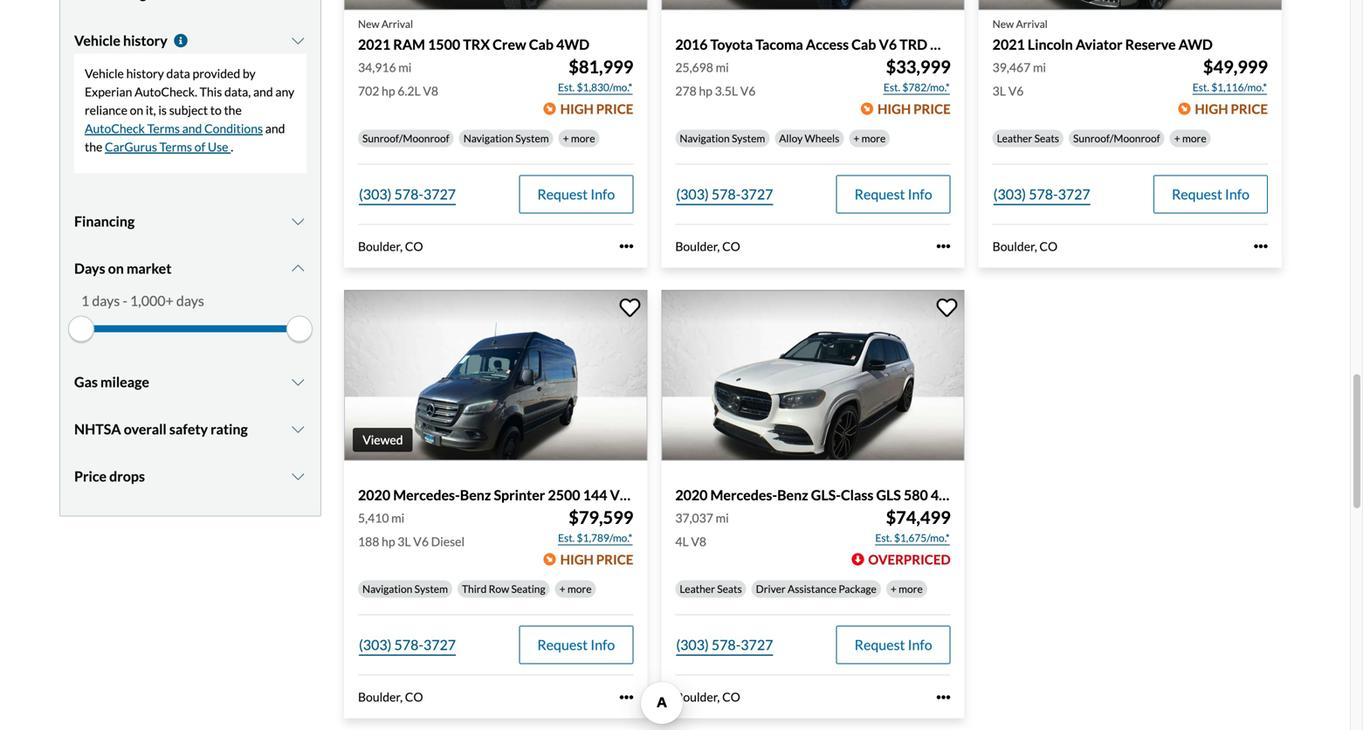 Task type: vqa. For each thing, say whether or not it's contained in the screenshot.
rightmost /
no



Task type: describe. For each thing, give the bounding box(es) containing it.
$74,499
[[886, 507, 951, 528]]

1 days - 1,000+ days
[[81, 292, 204, 309]]

third
[[462, 583, 487, 595]]

passenger
[[696, 486, 759, 503]]

$1,789/mo.*
[[577, 532, 633, 544]]

data,
[[224, 84, 251, 99]]

drops
[[109, 468, 145, 485]]

2 cab from the left
[[852, 36, 876, 53]]

leather seats for sunroof/moonroof
[[997, 132, 1059, 144]]

34,916
[[358, 60, 396, 75]]

high for $33,999
[[878, 101, 911, 117]]

more for $33,999
[[862, 132, 886, 144]]

on inside vehicle history data provided by experian autocheck. this data, and any reliance on it, is subject to the autocheck terms and conditions
[[130, 103, 143, 118]]

2 sunroof/moonroof from the left
[[1073, 132, 1160, 144]]

mercedes- for $79,599
[[393, 486, 460, 503]]

request for $79,599
[[537, 636, 588, 653]]

more down est. $1,830/mo.* button
[[571, 132, 595, 144]]

37,037 mi 4l v8
[[675, 511, 729, 549]]

+ more for $33,999
[[854, 132, 886, 144]]

market
[[127, 260, 172, 277]]

high for $79,599
[[560, 552, 594, 567]]

2020 mercedes-benz sprinter 2500 144 v6 high roof passenger van 4wd
[[358, 486, 822, 503]]

the inside and the
[[85, 139, 102, 154]]

sprinter
[[494, 486, 545, 503]]

price drops button
[[74, 455, 307, 498]]

2020 mercedes-benz gls-class gls 580 4matic awd
[[675, 486, 1020, 503]]

and the
[[85, 121, 285, 154]]

seating
[[511, 583, 546, 595]]

$81,999
[[569, 56, 633, 77]]

autocheck
[[85, 121, 145, 136]]

use
[[208, 139, 228, 154]]

est. $1,116/mo.* button
[[1192, 79, 1268, 96]]

34,916 mi 702 hp 6.2l v8
[[358, 60, 438, 98]]

gray 2020 mercedes-benz sprinter 2500 144 v6 high roof passenger van 4wd van four-wheel drive automatic image
[[344, 290, 647, 461]]

1 horizontal spatial navigation system
[[463, 132, 549, 144]]

co for $33,999
[[722, 239, 740, 254]]

driver
[[756, 583, 786, 595]]

tacoma
[[756, 36, 803, 53]]

39,467 mi 3l v6
[[993, 60, 1046, 98]]

arrival for $81,999
[[382, 17, 413, 30]]

578- for $79,599
[[394, 636, 424, 653]]

leather seats for driver assistance package
[[680, 583, 742, 595]]

v6 for 25,698 mi 278 hp 3.5l v6
[[740, 83, 756, 98]]

$33,999 est. $782/mo.*
[[884, 56, 951, 93]]

crew
[[493, 36, 526, 53]]

nhtsa overall safety rating
[[74, 421, 248, 438]]

2020 for $79,599
[[358, 486, 390, 503]]

(303) 578-3727 for $33,999
[[676, 186, 773, 203]]

v6 for 2016 toyota tacoma access cab v6 trd off road 4wd
[[879, 36, 897, 53]]

est. $1,675/mo.* button
[[875, 529, 951, 547]]

v6 for 5,410 mi 188 hp 3l v6 diesel
[[413, 534, 429, 549]]

info circle image
[[172, 34, 189, 48]]

est. $1,830/mo.* button
[[557, 79, 633, 96]]

$782/mo.*
[[902, 81, 950, 93]]

days
[[74, 260, 105, 277]]

1 chevron down image from the top
[[289, 34, 307, 48]]

4wd inside new arrival 2021 ram 1500 trx crew cab 4wd
[[556, 36, 590, 53]]

mi for $33,999
[[716, 60, 729, 75]]

(303) for $79,599
[[359, 636, 392, 653]]

new arrival 2021 lincoln aviator reserve awd
[[993, 17, 1213, 53]]

2 days from the left
[[176, 292, 204, 309]]

$79,599
[[569, 507, 633, 528]]

class
[[841, 486, 874, 503]]

conditions
[[204, 121, 263, 136]]

history for vehicle history data provided by experian autocheck. this data, and any reliance on it, is subject to the autocheck terms and conditions
[[126, 66, 164, 81]]

v8 inside 34,916 mi 702 hp 6.2l v8
[[423, 83, 438, 98]]

1 days from the left
[[92, 292, 120, 309]]

boulder, co for $79,599
[[358, 690, 423, 704]]

est. $1,789/mo.* button
[[557, 529, 633, 547]]

1 vertical spatial terms
[[160, 139, 192, 154]]

gas mileage button
[[74, 360, 307, 404]]

request info button for $79,599
[[519, 626, 633, 664]]

boulder, co for $74,499
[[675, 690, 740, 704]]

3727 for $33,999
[[741, 186, 773, 203]]

mileage
[[100, 373, 149, 390]]

2016 toyota tacoma access cab v6 trd off road 4wd
[[675, 36, 1022, 53]]

1500
[[428, 36, 460, 53]]

provided
[[193, 66, 240, 81]]

mi for $49,999
[[1033, 60, 1046, 75]]

row
[[489, 583, 509, 595]]

co for $74,499
[[722, 690, 740, 704]]

1 sunroof/moonroof from the left
[[362, 132, 449, 144]]

mercedes- for $74,499
[[710, 486, 777, 503]]

702
[[358, 83, 379, 98]]

578- for $74,499
[[712, 636, 741, 653]]

$49,999 est. $1,116/mo.*
[[1193, 56, 1268, 93]]

$1,675/mo.*
[[894, 532, 950, 544]]

the inside vehicle history data provided by experian autocheck. this data, and any reliance on it, is subject to the autocheck terms and conditions
[[224, 103, 242, 118]]

by
[[243, 66, 256, 81]]

high
[[631, 486, 660, 503]]

history for vehicle history
[[123, 32, 167, 49]]

on inside dropdown button
[[108, 260, 124, 277]]

benz for $79,599
[[460, 486, 491, 503]]

5,410
[[358, 511, 389, 525]]

1 horizontal spatial navigation
[[463, 132, 514, 144]]

2016
[[675, 36, 708, 53]]

0 horizontal spatial awd
[[986, 486, 1020, 503]]

days on market button
[[74, 247, 307, 290]]

high price for $79,599
[[560, 552, 633, 567]]

to
[[210, 103, 222, 118]]

+ more for $79,599
[[559, 583, 592, 595]]

2021 for $49,999
[[993, 36, 1025, 53]]

1
[[81, 292, 89, 309]]

request for $33,999
[[855, 186, 905, 203]]

580
[[904, 486, 928, 503]]

est. for $33,999
[[884, 81, 900, 93]]

and down subject
[[182, 121, 202, 136]]

$33,999
[[886, 56, 951, 77]]

assistance
[[788, 583, 837, 595]]

ram
[[393, 36, 425, 53]]

+ more down est. $1,116/mo.* button
[[1174, 132, 1207, 144]]

4l
[[675, 534, 689, 549]]

$49,999
[[1203, 56, 1268, 77]]

is
[[158, 103, 167, 118]]

and inside and the
[[265, 121, 285, 136]]

more for $79,599
[[568, 583, 592, 595]]

info for $33,999
[[908, 186, 932, 203]]

mi for $79,599
[[391, 511, 405, 525]]

financing button
[[74, 200, 307, 243]]

+ more down est. $1,830/mo.* button
[[563, 132, 595, 144]]

autocheck.
[[135, 84, 197, 99]]

(303) for $33,999
[[676, 186, 709, 203]]

39,467
[[993, 60, 1031, 75]]

3727 for $74,499
[[741, 636, 773, 653]]

lincoln
[[1028, 36, 1073, 53]]

new arrival 2021 ram 1500 trx crew cab 4wd
[[358, 17, 590, 53]]

ellipsis h image for $49,999
[[1254, 239, 1268, 253]]

co for $79,599
[[405, 690, 423, 704]]

+ for $74,499
[[891, 583, 897, 595]]

cargurus
[[105, 139, 157, 154]]

$1,830/mo.*
[[577, 81, 633, 93]]

high price for $33,999
[[878, 101, 951, 117]]

system for $33,999
[[732, 132, 765, 144]]

request info for $33,999
[[855, 186, 932, 203]]

off
[[930, 36, 951, 53]]

578- for $33,999
[[712, 186, 741, 203]]

.
[[231, 139, 233, 154]]

high price for $49,999
[[1195, 101, 1268, 117]]

leather for sunroof/moonroof
[[997, 132, 1033, 144]]

subject
[[169, 103, 208, 118]]

188
[[358, 534, 379, 549]]

price for $33,999
[[914, 101, 951, 117]]

days on market
[[74, 260, 172, 277]]

5,410 mi 188 hp 3l v6 diesel
[[358, 511, 465, 549]]

est. for $74,499
[[875, 532, 892, 544]]



Task type: locate. For each thing, give the bounding box(es) containing it.
est. inside $74,499 est. $1,675/mo.*
[[875, 532, 892, 544]]

high down est. $782/mo.* button
[[878, 101, 911, 117]]

high down est. $1,116/mo.* button
[[1195, 101, 1228, 117]]

est. inside $33,999 est. $782/mo.*
[[884, 81, 900, 93]]

ellipsis h image for $79,599
[[619, 690, 633, 704]]

1 vertical spatial v8
[[691, 534, 707, 549]]

v6 right 144 at the bottom of page
[[610, 486, 628, 503]]

mi down lincoln
[[1033, 60, 1046, 75]]

est. inside $79,599 est. $1,789/mo.*
[[558, 532, 575, 544]]

1 vertical spatial 3l
[[398, 534, 411, 549]]

4matic
[[931, 486, 983, 503]]

$79,599 est. $1,789/mo.*
[[558, 507, 633, 544]]

request for $74,499
[[855, 636, 905, 653]]

terms down is on the left of page
[[147, 121, 180, 136]]

white 2020 mercedes-benz gls-class gls 580 4matic awd suv / crossover all-wheel drive automatic image
[[661, 290, 965, 461]]

more down the overpriced
[[899, 583, 923, 595]]

est. left $1,789/mo.*
[[558, 532, 575, 544]]

4wd up 39,467
[[989, 36, 1022, 53]]

1 arrival from the left
[[382, 17, 413, 30]]

more for $74,499
[[899, 583, 923, 595]]

1 horizontal spatial v8
[[691, 534, 707, 549]]

hp right "278"
[[699, 83, 713, 98]]

mi inside 25,698 mi 278 hp 3.5l v6
[[716, 60, 729, 75]]

leather seats down 39,467 mi 3l v6
[[997, 132, 1059, 144]]

more right seating
[[568, 583, 592, 595]]

+ more down the overpriced
[[891, 583, 923, 595]]

1 horizontal spatial 4wd
[[789, 486, 822, 503]]

est. inside $81,999 est. $1,830/mo.*
[[558, 81, 575, 93]]

high for $81,999
[[560, 101, 594, 117]]

2 benz from the left
[[777, 486, 808, 503]]

request info button for $74,499
[[836, 626, 951, 664]]

high price down est. $1,830/mo.* button
[[560, 101, 633, 117]]

est. inside $49,999 est. $1,116/mo.*
[[1193, 81, 1209, 93]]

navigation system for $33,999
[[680, 132, 765, 144]]

the right to
[[224, 103, 242, 118]]

price drops
[[74, 468, 145, 485]]

ellipsis h image for $81,999
[[619, 239, 633, 253]]

1 vertical spatial ellipsis h image
[[619, 690, 633, 704]]

mi inside 37,037 mi 4l v8
[[716, 511, 729, 525]]

price
[[74, 468, 107, 485]]

navigation for $79,599
[[362, 583, 412, 595]]

(303) 578-3727 for $74,499
[[676, 636, 773, 653]]

hp for $33,999
[[699, 83, 713, 98]]

more down est. $1,116/mo.* button
[[1182, 132, 1207, 144]]

vehicle history
[[74, 32, 167, 49]]

benz left gls-
[[777, 486, 808, 503]]

mi down ram
[[398, 60, 412, 75]]

chevron down image for days on market
[[289, 262, 307, 276]]

5 chevron down image from the top
[[289, 422, 307, 436]]

info
[[591, 186, 615, 203], [908, 186, 932, 203], [1225, 186, 1250, 203], [591, 636, 615, 653], [908, 636, 932, 653]]

1 horizontal spatial 2021
[[993, 36, 1025, 53]]

history
[[123, 32, 167, 49], [126, 66, 164, 81]]

the
[[224, 103, 242, 118], [85, 139, 102, 154]]

safety
[[169, 421, 208, 438]]

request info button for $33,999
[[836, 175, 951, 213]]

history left info circle icon
[[123, 32, 167, 49]]

chevron down image for price drops
[[289, 469, 307, 483]]

0 horizontal spatial on
[[108, 260, 124, 277]]

leather down 39,467 mi 3l v6
[[997, 132, 1033, 144]]

leather
[[997, 132, 1033, 144], [680, 583, 715, 595]]

terms inside vehicle history data provided by experian autocheck. this data, and any reliance on it, is subject to the autocheck terms and conditions
[[147, 121, 180, 136]]

gls-
[[811, 486, 841, 503]]

ellipsis h image
[[937, 239, 951, 253], [619, 690, 633, 704]]

0 horizontal spatial mercedes-
[[393, 486, 460, 503]]

data
[[166, 66, 190, 81]]

roof
[[663, 486, 693, 503]]

mi down passenger in the right of the page
[[716, 511, 729, 525]]

4wd up $81,999
[[556, 36, 590, 53]]

1 horizontal spatial leather
[[997, 132, 1033, 144]]

chevron down image for financing
[[289, 214, 307, 228]]

hp for $81,999
[[382, 83, 395, 98]]

awd right reserve
[[1179, 36, 1213, 53]]

boulder, for $33,999
[[675, 239, 720, 254]]

3l right 188
[[398, 534, 411, 549]]

3727 for $79,599
[[423, 636, 456, 653]]

silver 2021 lincoln aviator reserve awd suv / crossover all-wheel drive automatic image
[[979, 0, 1282, 10]]

0 horizontal spatial ellipsis h image
[[619, 690, 633, 704]]

0 vertical spatial the
[[224, 103, 242, 118]]

1 horizontal spatial days
[[176, 292, 204, 309]]

vehicle for vehicle history data provided by experian autocheck. this data, and any reliance on it, is subject to the autocheck terms and conditions
[[85, 66, 124, 81]]

$74,499 est. $1,675/mo.*
[[875, 507, 951, 544]]

3727
[[423, 186, 456, 203], [741, 186, 773, 203], [1058, 186, 1091, 203], [423, 636, 456, 653], [741, 636, 773, 653]]

mercedes-
[[393, 486, 460, 503], [710, 486, 777, 503]]

high down est. $1,830/mo.* button
[[560, 101, 594, 117]]

nhtsa overall safety rating button
[[74, 407, 307, 451]]

1 horizontal spatial new
[[993, 17, 1014, 30]]

seats left the "driver"
[[717, 583, 742, 595]]

history inside vehicle history data provided by experian autocheck. this data, and any reliance on it, is subject to the autocheck terms and conditions
[[126, 66, 164, 81]]

0 vertical spatial seats
[[1035, 132, 1059, 144]]

1 horizontal spatial system
[[516, 132, 549, 144]]

trd
[[900, 36, 928, 53]]

request info for $74,499
[[855, 636, 932, 653]]

gas
[[74, 373, 98, 390]]

3l
[[993, 83, 1006, 98], [398, 534, 411, 549]]

1 horizontal spatial ellipsis h image
[[937, 690, 951, 704]]

sunroof/moonroof
[[362, 132, 449, 144], [1073, 132, 1160, 144]]

2 horizontal spatial system
[[732, 132, 765, 144]]

white 2016 toyota tacoma access cab v6 trd off road 4wd pickup truck four-wheel drive automatic image
[[661, 0, 965, 10]]

2 horizontal spatial ellipsis h image
[[1254, 239, 1268, 253]]

diamond black crystal pearlcoat 2021 ram 1500 trx crew cab 4wd pickup truck all-wheel drive automatic image
[[344, 0, 647, 10]]

navigation for $33,999
[[680, 132, 730, 144]]

+ more for $74,499
[[891, 583, 923, 595]]

mercedes- up 5,410 mi 188 hp 3l v6 diesel
[[393, 486, 460, 503]]

1 horizontal spatial 2020
[[675, 486, 708, 503]]

2 arrival from the left
[[1016, 17, 1048, 30]]

ellipsis h image
[[619, 239, 633, 253], [1254, 239, 1268, 253], [937, 690, 951, 704]]

1 horizontal spatial sunroof/moonroof
[[1073, 132, 1160, 144]]

alloy
[[779, 132, 803, 144]]

high price for $81,999
[[560, 101, 633, 117]]

hp inside 25,698 mi 278 hp 3.5l v6
[[699, 83, 713, 98]]

overpriced
[[868, 552, 951, 567]]

high
[[560, 101, 594, 117], [878, 101, 911, 117], [1195, 101, 1228, 117], [560, 552, 594, 567]]

0 vertical spatial on
[[130, 103, 143, 118]]

37,037
[[675, 511, 713, 525]]

3 chevron down image from the top
[[289, 262, 307, 276]]

0 horizontal spatial 3l
[[398, 534, 411, 549]]

2021 inside new arrival 2021 lincoln aviator reserve awd
[[993, 36, 1025, 53]]

mercedes- up 37,037 mi 4l v8
[[710, 486, 777, 503]]

est. for $49,999
[[1193, 81, 1209, 93]]

system
[[516, 132, 549, 144], [732, 132, 765, 144], [414, 583, 448, 595]]

driver assistance package
[[756, 583, 877, 595]]

chevron down image inside price drops dropdown button
[[289, 469, 307, 483]]

request info for $79,599
[[537, 636, 615, 653]]

1 horizontal spatial ellipsis h image
[[937, 239, 951, 253]]

0 horizontal spatial the
[[85, 139, 102, 154]]

2 2020 from the left
[[675, 486, 708, 503]]

mi up 3.5l
[[716, 60, 729, 75]]

reserve
[[1125, 36, 1176, 53]]

-
[[123, 292, 127, 309]]

2021 up 39,467
[[993, 36, 1025, 53]]

2 mercedes- from the left
[[710, 486, 777, 503]]

request info button
[[519, 175, 633, 213], [836, 175, 951, 213], [1154, 175, 1268, 213], [519, 626, 633, 664], [836, 626, 951, 664]]

0 horizontal spatial ellipsis h image
[[619, 239, 633, 253]]

awd inside new arrival 2021 lincoln aviator reserve awd
[[1179, 36, 1213, 53]]

0 vertical spatial terms
[[147, 121, 180, 136]]

seats for driver assistance package
[[717, 583, 742, 595]]

on left it,
[[130, 103, 143, 118]]

cargurus terms of use .
[[105, 139, 233, 154]]

high price down est. $1,116/mo.* button
[[1195, 101, 1268, 117]]

2 2021 from the left
[[993, 36, 1025, 53]]

road
[[954, 36, 986, 53]]

(303)
[[359, 186, 392, 203], [676, 186, 709, 203], [994, 186, 1026, 203], [359, 636, 392, 653], [676, 636, 709, 653]]

experian
[[85, 84, 132, 99]]

v8 right "6.2l"
[[423, 83, 438, 98]]

2020 for $74,499
[[675, 486, 708, 503]]

1 horizontal spatial arrival
[[1016, 17, 1048, 30]]

chevron down image inside financing dropdown button
[[289, 214, 307, 228]]

history up the autocheck.
[[126, 66, 164, 81]]

est. for $79,599
[[558, 532, 575, 544]]

mi inside 5,410 mi 188 hp 3l v6 diesel
[[391, 511, 405, 525]]

nhtsa
[[74, 421, 121, 438]]

+ for $79,599
[[559, 583, 566, 595]]

1 vertical spatial the
[[85, 139, 102, 154]]

v8 right 4l
[[691, 534, 707, 549]]

cab right access
[[852, 36, 876, 53]]

awd right 4matic
[[986, 486, 1020, 503]]

mi inside 39,467 mi 3l v6
[[1033, 60, 1046, 75]]

1 2020 from the left
[[358, 486, 390, 503]]

price for $79,599
[[596, 552, 633, 567]]

est. left $1,116/mo.*
[[1193, 81, 1209, 93]]

3l down 39,467
[[993, 83, 1006, 98]]

seats for sunroof/moonroof
[[1035, 132, 1059, 144]]

4 chevron down image from the top
[[289, 375, 307, 389]]

on right days
[[108, 260, 124, 277]]

est. for $81,999
[[558, 81, 575, 93]]

2020
[[358, 486, 390, 503], [675, 486, 708, 503]]

third row seating
[[462, 583, 546, 595]]

0 vertical spatial v8
[[423, 83, 438, 98]]

0 horizontal spatial new
[[358, 17, 380, 30]]

0 horizontal spatial seats
[[717, 583, 742, 595]]

chevron down image
[[289, 34, 307, 48], [289, 214, 307, 228], [289, 262, 307, 276], [289, 375, 307, 389], [289, 422, 307, 436], [289, 469, 307, 483]]

2500
[[548, 486, 580, 503]]

v6 left the trd
[[879, 36, 897, 53]]

high down the est. $1,789/mo.* button
[[560, 552, 594, 567]]

144
[[583, 486, 607, 503]]

any
[[275, 84, 294, 99]]

chevron down image inside nhtsa overall safety rating dropdown button
[[289, 422, 307, 436]]

1 vertical spatial awd
[[986, 486, 1020, 503]]

1 horizontal spatial 3l
[[993, 83, 1006, 98]]

est. up the overpriced
[[875, 532, 892, 544]]

0 horizontal spatial 4wd
[[556, 36, 590, 53]]

1 horizontal spatial mercedes-
[[710, 486, 777, 503]]

0 horizontal spatial arrival
[[382, 17, 413, 30]]

high for $49,999
[[1195, 101, 1228, 117]]

3l inside 39,467 mi 3l v6
[[993, 83, 1006, 98]]

benz left sprinter
[[460, 486, 491, 503]]

and down any
[[265, 121, 285, 136]]

0 horizontal spatial v8
[[423, 83, 438, 98]]

arrival inside new arrival 2021 ram 1500 trx crew cab 4wd
[[382, 17, 413, 30]]

high price down the est. $1,789/mo.* button
[[560, 552, 633, 567]]

2 horizontal spatial navigation system
[[680, 132, 765, 144]]

chevron down image for gas mileage
[[289, 375, 307, 389]]

0 vertical spatial leather
[[997, 132, 1033, 144]]

1 vertical spatial leather seats
[[680, 583, 742, 595]]

1 vertical spatial seats
[[717, 583, 742, 595]]

navigation system for $79,599
[[362, 583, 448, 595]]

mi right the 5,410
[[391, 511, 405, 525]]

toyota
[[710, 36, 753, 53]]

mi inside 34,916 mi 702 hp 6.2l v8
[[398, 60, 412, 75]]

hp right 702
[[382, 83, 395, 98]]

hp for $79,599
[[382, 534, 395, 549]]

info for $79,599
[[591, 636, 615, 653]]

0 horizontal spatial system
[[414, 583, 448, 595]]

4wd right van
[[789, 486, 822, 503]]

v6 down 39,467
[[1008, 83, 1024, 98]]

chevron down image inside days on market dropdown button
[[289, 262, 307, 276]]

1 horizontal spatial the
[[224, 103, 242, 118]]

2020 up "37,037"
[[675, 486, 708, 503]]

chevron down image for nhtsa overall safety rating
[[289, 422, 307, 436]]

cab right crew
[[529, 36, 554, 53]]

boulder,
[[358, 239, 403, 254], [675, 239, 720, 254], [993, 239, 1037, 254], [358, 690, 403, 704], [675, 690, 720, 704]]

v6 inside 25,698 mi 278 hp 3.5l v6
[[740, 83, 756, 98]]

1 horizontal spatial awd
[[1179, 36, 1213, 53]]

est. down $33,999
[[884, 81, 900, 93]]

hp inside 34,916 mi 702 hp 6.2l v8
[[382, 83, 395, 98]]

and
[[253, 84, 273, 99], [182, 121, 202, 136], [265, 121, 285, 136]]

1 new from the left
[[358, 17, 380, 30]]

high price down est. $782/mo.* button
[[878, 101, 951, 117]]

new inside new arrival 2021 ram 1500 trx crew cab 4wd
[[358, 17, 380, 30]]

leather for driver assistance package
[[680, 583, 715, 595]]

terms down autocheck terms and conditions link
[[160, 139, 192, 154]]

price down $1,789/mo.*
[[596, 552, 633, 567]]

new for $49,999
[[993, 17, 1014, 30]]

arrival
[[382, 17, 413, 30], [1016, 17, 1048, 30]]

est. left $1,830/mo.* at left
[[558, 81, 575, 93]]

more right wheels at the right of the page
[[862, 132, 886, 144]]

25,698
[[675, 60, 713, 75]]

arrival up lincoln
[[1016, 17, 1048, 30]]

arrival for $49,999
[[1016, 17, 1048, 30]]

of
[[194, 139, 205, 154]]

cab
[[529, 36, 554, 53], [852, 36, 876, 53]]

1 mercedes- from the left
[[393, 486, 460, 503]]

2020 up the 5,410
[[358, 486, 390, 503]]

v6 left diesel on the left
[[413, 534, 429, 549]]

1 horizontal spatial seats
[[1035, 132, 1059, 144]]

package
[[839, 583, 877, 595]]

0 horizontal spatial benz
[[460, 486, 491, 503]]

awd
[[1179, 36, 1213, 53], [986, 486, 1020, 503]]

0 horizontal spatial navigation
[[362, 583, 412, 595]]

financing
[[74, 213, 135, 230]]

0 vertical spatial leather seats
[[997, 132, 1059, 144]]

0 horizontal spatial 2020
[[358, 486, 390, 503]]

1 2021 from the left
[[358, 36, 390, 53]]

days left -
[[92, 292, 120, 309]]

wheels
[[805, 132, 840, 144]]

0 vertical spatial vehicle
[[74, 32, 120, 49]]

0 vertical spatial history
[[123, 32, 167, 49]]

(303) 578-3727 button for $33,999
[[675, 175, 774, 213]]

2021 inside new arrival 2021 ram 1500 trx crew cab 4wd
[[358, 36, 390, 53]]

0 horizontal spatial sunroof/moonroof
[[362, 132, 449, 144]]

cab inside new arrival 2021 ram 1500 trx crew cab 4wd
[[529, 36, 554, 53]]

1 horizontal spatial benz
[[777, 486, 808, 503]]

ellipsis h image for $33,999
[[937, 239, 951, 253]]

6.2l
[[398, 83, 421, 98]]

1 vertical spatial on
[[108, 260, 124, 277]]

2 horizontal spatial 4wd
[[989, 36, 1022, 53]]

6 chevron down image from the top
[[289, 469, 307, 483]]

it,
[[146, 103, 156, 118]]

the down autocheck on the top left
[[85, 139, 102, 154]]

leather down 4l
[[680, 583, 715, 595]]

1 benz from the left
[[460, 486, 491, 503]]

(303) for $74,499
[[676, 636, 709, 653]]

1 vertical spatial vehicle
[[85, 66, 124, 81]]

2 chevron down image from the top
[[289, 214, 307, 228]]

aviator
[[1076, 36, 1123, 53]]

$1,116/mo.*
[[1212, 81, 1267, 93]]

trx
[[463, 36, 490, 53]]

reliance
[[85, 103, 127, 118]]

gls
[[876, 486, 901, 503]]

days down days on market dropdown button
[[176, 292, 204, 309]]

boulder, for $74,499
[[675, 690, 720, 704]]

0 vertical spatial awd
[[1179, 36, 1213, 53]]

mi for $81,999
[[398, 60, 412, 75]]

vehicle for vehicle history
[[74, 32, 120, 49]]

278
[[675, 83, 697, 98]]

leather seats down 4l
[[680, 583, 742, 595]]

more
[[571, 132, 595, 144], [862, 132, 886, 144], [1182, 132, 1207, 144], [568, 583, 592, 595], [899, 583, 923, 595]]

hp right 188
[[382, 534, 395, 549]]

price down $782/mo.*
[[914, 101, 951, 117]]

rating
[[211, 421, 248, 438]]

(303) 578-3727 button for $79,599
[[358, 626, 457, 664]]

3l inside 5,410 mi 188 hp 3l v6 diesel
[[398, 534, 411, 549]]

1 vertical spatial history
[[126, 66, 164, 81]]

v6 inside 39,467 mi 3l v6
[[1008, 83, 1024, 98]]

2 new from the left
[[993, 17, 1014, 30]]

autocheck terms and conditions link
[[85, 121, 263, 136]]

0 horizontal spatial 2021
[[358, 36, 390, 53]]

v6 inside 5,410 mi 188 hp 3l v6 diesel
[[413, 534, 429, 549]]

and left any
[[253, 84, 273, 99]]

2021 for $81,999
[[358, 36, 390, 53]]

1 vertical spatial leather
[[680, 583, 715, 595]]

boulder, co for $33,999
[[675, 239, 740, 254]]

price down $1,830/mo.* at left
[[596, 101, 633, 117]]

0 horizontal spatial days
[[92, 292, 120, 309]]

+ more right wheels at the right of the page
[[854, 132, 886, 144]]

navigation
[[463, 132, 514, 144], [680, 132, 730, 144], [362, 583, 412, 595]]

arrival inside new arrival 2021 lincoln aviator reserve awd
[[1016, 17, 1048, 30]]

$81,999 est. $1,830/mo.*
[[558, 56, 633, 93]]

(303) 578-3727 for $79,599
[[359, 636, 456, 653]]

1 horizontal spatial on
[[130, 103, 143, 118]]

578-
[[394, 186, 424, 203], [712, 186, 741, 203], [1029, 186, 1058, 203], [394, 636, 424, 653], [712, 636, 741, 653]]

request info
[[537, 186, 615, 203], [855, 186, 932, 203], [1172, 186, 1250, 203], [537, 636, 615, 653], [855, 636, 932, 653]]

2 horizontal spatial navigation
[[680, 132, 730, 144]]

new up 39,467
[[993, 17, 1014, 30]]

new up 34,916
[[358, 17, 380, 30]]

mi for $74,499
[[716, 511, 729, 525]]

vehicle inside vehicle history data provided by experian autocheck. this data, and any reliance on it, is subject to the autocheck terms and conditions
[[85, 66, 124, 81]]

(303) 578-3727 button for $74,499
[[675, 626, 774, 664]]

overall
[[124, 421, 167, 438]]

hp inside 5,410 mi 188 hp 3l v6 diesel
[[382, 534, 395, 549]]

0 horizontal spatial leather
[[680, 583, 715, 595]]

v8 inside 37,037 mi 4l v8
[[691, 534, 707, 549]]

0 vertical spatial 3l
[[993, 83, 1006, 98]]

gas mileage
[[74, 373, 149, 390]]

van
[[762, 486, 786, 503]]

0 horizontal spatial cab
[[529, 36, 554, 53]]

1 horizontal spatial leather seats
[[997, 132, 1059, 144]]

system for $79,599
[[414, 583, 448, 595]]

2021 up 34,916
[[358, 36, 390, 53]]

0 vertical spatial ellipsis h image
[[937, 239, 951, 253]]

+ more right seating
[[559, 583, 592, 595]]

new for $81,999
[[358, 17, 380, 30]]

+ for $33,999
[[854, 132, 860, 144]]

info for $74,499
[[908, 636, 932, 653]]

0 horizontal spatial navigation system
[[362, 583, 448, 595]]

1 horizontal spatial cab
[[852, 36, 876, 53]]

price down $1,116/mo.*
[[1231, 101, 1268, 117]]

v6 right 3.5l
[[740, 83, 756, 98]]

v6
[[879, 36, 897, 53], [740, 83, 756, 98], [1008, 83, 1024, 98], [610, 486, 628, 503], [413, 534, 429, 549]]

arrival up ram
[[382, 17, 413, 30]]

benz for $74,499
[[777, 486, 808, 503]]

0 horizontal spatial leather seats
[[680, 583, 742, 595]]

boulder, for $79,599
[[358, 690, 403, 704]]

seats down 39,467 mi 3l v6
[[1035, 132, 1059, 144]]

chevron down image inside gas mileage dropdown button
[[289, 375, 307, 389]]

benz
[[460, 486, 491, 503], [777, 486, 808, 503]]

1 cab from the left
[[529, 36, 554, 53]]

new inside new arrival 2021 lincoln aviator reserve awd
[[993, 17, 1014, 30]]



